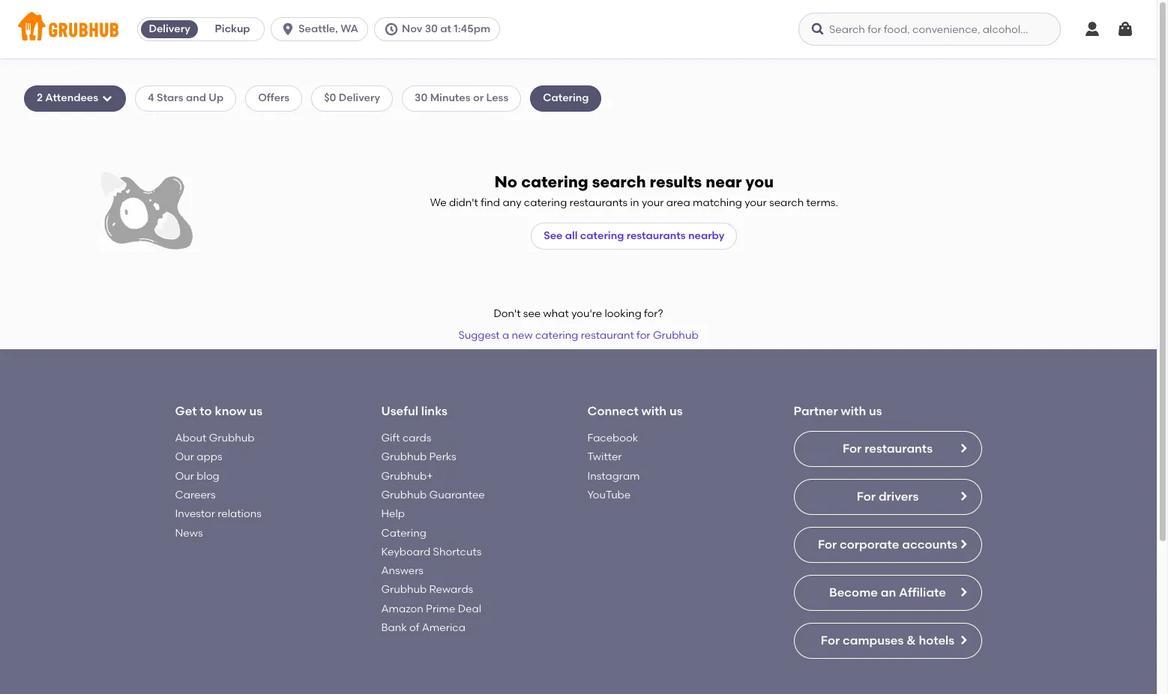 Task type: vqa. For each thing, say whether or not it's contained in the screenshot.
Maddalena to the top
no



Task type: describe. For each thing, give the bounding box(es) containing it.
see all catering restaurants nearby button
[[531, 223, 737, 250]]

drivers
[[879, 490, 919, 504]]

you
[[746, 172, 774, 191]]

don't see what you're looking for?
[[494, 308, 663, 320]]

catering down what
[[535, 329, 579, 342]]

for drivers
[[857, 490, 919, 504]]

corporate
[[840, 538, 899, 552]]

apps
[[197, 451, 222, 464]]

terms.
[[807, 196, 838, 209]]

all
[[565, 229, 578, 242]]

seattle, wa
[[299, 22, 358, 35]]

gift cards grubhub perks grubhub+ grubhub guarantee help catering keyboard shortcuts answers grubhub rewards amazon prime deal bank of america
[[381, 432, 485, 634]]

and
[[186, 92, 206, 104]]

campuses
[[843, 634, 904, 648]]

instagram
[[588, 470, 640, 483]]

instagram link
[[588, 470, 640, 483]]

for drivers link
[[794, 479, 982, 515]]

get
[[175, 404, 197, 418]]

grubhub inside button
[[653, 329, 699, 342]]

grubhub+ link
[[381, 470, 433, 483]]

our blog link
[[175, 470, 220, 483]]

1:45pm
[[454, 22, 491, 35]]

for for for campuses & hotels
[[821, 634, 840, 648]]

grubhub down grubhub+
[[381, 489, 427, 502]]

facebook link
[[588, 432, 638, 445]]

looking
[[605, 308, 642, 320]]

news
[[175, 527, 203, 540]]

hotels
[[919, 634, 955, 648]]

no
[[495, 172, 517, 191]]

facebook
[[588, 432, 638, 445]]

useful links
[[381, 404, 448, 418]]

of
[[409, 622, 420, 634]]

4
[[148, 92, 154, 104]]

for restaurants
[[843, 442, 933, 456]]

4 stars and up
[[148, 92, 224, 104]]

catering link
[[381, 527, 427, 540]]

a
[[502, 329, 509, 342]]

get to know us
[[175, 404, 263, 418]]

svg image inside 'nov 30 at 1:45pm' button
[[384, 22, 399, 37]]

news link
[[175, 527, 203, 540]]

1 our from the top
[[175, 451, 194, 464]]

delivery button
[[138, 17, 201, 41]]

delivery inside no catering search results near you main content
[[339, 92, 380, 104]]

us for partner with us
[[869, 404, 882, 418]]

investor
[[175, 508, 215, 521]]

become an affiliate
[[829, 586, 946, 600]]

help link
[[381, 508, 405, 521]]

accounts
[[902, 538, 958, 552]]

prime
[[426, 603, 455, 616]]

$0 delivery
[[324, 92, 380, 104]]

2 attendees
[[37, 92, 98, 104]]

know
[[215, 404, 246, 418]]

with for partner
[[841, 404, 866, 418]]

restaurants inside button
[[627, 229, 686, 242]]

useful
[[381, 404, 418, 418]]

answers
[[381, 565, 424, 578]]

what
[[543, 308, 569, 320]]

bank of america link
[[381, 622, 466, 634]]

investor relations link
[[175, 508, 262, 521]]

&
[[907, 634, 916, 648]]

30 minutes or less
[[415, 92, 509, 104]]

near
[[706, 172, 742, 191]]

gift cards link
[[381, 432, 431, 445]]

twitter
[[588, 451, 622, 464]]

connect
[[588, 404, 639, 418]]

2 our from the top
[[175, 470, 194, 483]]

pickup
[[215, 22, 250, 35]]

partner
[[794, 404, 838, 418]]

$0
[[324, 92, 336, 104]]

careers link
[[175, 489, 216, 502]]

catering right all
[[580, 229, 624, 242]]

gift
[[381, 432, 400, 445]]

careers
[[175, 489, 216, 502]]

youtube link
[[588, 489, 631, 502]]

affiliate
[[899, 586, 946, 600]]

suggest a new catering restaurant for grubhub
[[458, 329, 699, 342]]

for corporate accounts link
[[794, 527, 982, 563]]

for
[[637, 329, 651, 342]]

see all catering restaurants nearby
[[544, 229, 725, 242]]

guarantee
[[429, 489, 485, 502]]

youtube
[[588, 489, 631, 502]]

2 your from the left
[[745, 196, 767, 209]]

bank
[[381, 622, 407, 634]]



Task type: locate. For each thing, give the bounding box(es) containing it.
right image for for drivers
[[957, 491, 969, 503]]

restaurant
[[581, 329, 634, 342]]

wa
[[341, 22, 358, 35]]

blog
[[197, 470, 220, 483]]

grubhub rewards link
[[381, 584, 473, 597]]

30 inside no catering search results near you main content
[[415, 92, 428, 104]]

delivery
[[149, 22, 190, 35], [339, 92, 380, 104]]

our up careers 'link'
[[175, 470, 194, 483]]

nearby
[[688, 229, 725, 242]]

with
[[642, 404, 667, 418], [841, 404, 866, 418]]

0 vertical spatial search
[[592, 172, 646, 191]]

nov
[[402, 22, 422, 35]]

seattle, wa button
[[271, 17, 374, 41]]

2 with from the left
[[841, 404, 866, 418]]

0 vertical spatial right image
[[957, 443, 969, 455]]

nov 30 at 1:45pm
[[402, 22, 491, 35]]

deal
[[458, 603, 481, 616]]

cards
[[403, 432, 431, 445]]

main navigation navigation
[[0, 0, 1157, 58]]

1 right image from the top
[[957, 443, 969, 455]]

0 horizontal spatial search
[[592, 172, 646, 191]]

catering right any
[[524, 196, 567, 209]]

for
[[843, 442, 862, 456], [857, 490, 876, 504], [818, 538, 837, 552], [821, 634, 840, 648]]

0 horizontal spatial delivery
[[149, 22, 190, 35]]

don't
[[494, 308, 521, 320]]

restaurants down in
[[627, 229, 686, 242]]

no catering search results near you main content
[[0, 58, 1157, 694]]

1 vertical spatial search
[[769, 196, 804, 209]]

or
[[473, 92, 484, 104]]

our
[[175, 451, 194, 464], [175, 470, 194, 483]]

1 vertical spatial delivery
[[339, 92, 380, 104]]

stars
[[157, 92, 183, 104]]

1 horizontal spatial delivery
[[339, 92, 380, 104]]

america
[[422, 622, 466, 634]]

2 vertical spatial restaurants
[[865, 442, 933, 456]]

svg image inside seattle, wa 'button'
[[281, 22, 296, 37]]

1 horizontal spatial your
[[745, 196, 767, 209]]

us up for restaurants at bottom
[[869, 404, 882, 418]]

0 vertical spatial restaurants
[[570, 196, 628, 209]]

grubhub+
[[381, 470, 433, 483]]

us right know
[[249, 404, 263, 418]]

1 horizontal spatial search
[[769, 196, 804, 209]]

for for for corporate accounts
[[818, 538, 837, 552]]

amazon prime deal link
[[381, 603, 481, 616]]

you're
[[572, 308, 602, 320]]

grubhub down answers link
[[381, 584, 427, 597]]

less
[[486, 92, 509, 104]]

for down partner with us
[[843, 442, 862, 456]]

grubhub
[[653, 329, 699, 342], [209, 432, 255, 445], [381, 451, 427, 464], [381, 489, 427, 502], [381, 584, 427, 597]]

2
[[37, 92, 43, 104]]

1 vertical spatial 30
[[415, 92, 428, 104]]

no catering search results near you we didn't find any catering restaurants in your area matching your search terms.
[[430, 172, 838, 209]]

for restaurants link
[[794, 431, 982, 467]]

right image inside for restaurants link
[[957, 443, 969, 455]]

svg image
[[1117, 20, 1135, 38], [384, 22, 399, 37]]

for corporate accounts
[[818, 538, 958, 552]]

amazon
[[381, 603, 424, 616]]

rewards
[[429, 584, 473, 597]]

us right connect at bottom
[[670, 404, 683, 418]]

search down you
[[769, 196, 804, 209]]

restaurants left in
[[570, 196, 628, 209]]

suggest a new catering restaurant for grubhub button
[[452, 322, 705, 349]]

right image inside for corporate accounts 'link'
[[957, 539, 969, 551]]

right image for for restaurants
[[957, 443, 969, 455]]

delivery inside delivery button
[[149, 22, 190, 35]]

grubhub down for?
[[653, 329, 699, 342]]

catering up keyboard
[[381, 527, 427, 540]]

grubhub down 'gift cards' link
[[381, 451, 427, 464]]

0 vertical spatial our
[[175, 451, 194, 464]]

pickup button
[[201, 17, 264, 41]]

your right in
[[642, 196, 664, 209]]

twitter link
[[588, 451, 622, 464]]

seattle,
[[299, 22, 338, 35]]

right image for for campuses & hotels
[[957, 635, 969, 647]]

delivery right $0
[[339, 92, 380, 104]]

new
[[512, 329, 533, 342]]

1 horizontal spatial with
[[841, 404, 866, 418]]

our apps link
[[175, 451, 222, 464]]

2 vertical spatial right image
[[957, 587, 969, 599]]

1 vertical spatial restaurants
[[627, 229, 686, 242]]

grubhub perks link
[[381, 451, 456, 464]]

restaurants up "drivers"
[[865, 442, 933, 456]]

right image for become an affiliate
[[957, 587, 969, 599]]

1 horizontal spatial catering
[[543, 92, 589, 104]]

we
[[430, 196, 447, 209]]

0 horizontal spatial us
[[249, 404, 263, 418]]

find
[[481, 196, 500, 209]]

matching
[[693, 196, 742, 209]]

1 vertical spatial right image
[[957, 635, 969, 647]]

0 vertical spatial catering
[[543, 92, 589, 104]]

30 inside button
[[425, 22, 438, 35]]

your down you
[[745, 196, 767, 209]]

catering inside gift cards grubhub perks grubhub+ grubhub guarantee help catering keyboard shortcuts answers grubhub rewards amazon prime deal bank of america
[[381, 527, 427, 540]]

for for for drivers
[[857, 490, 876, 504]]

up
[[209, 92, 224, 104]]

our down the about
[[175, 451, 194, 464]]

2 horizontal spatial us
[[869, 404, 882, 418]]

30 left the "minutes"
[[415, 92, 428, 104]]

catering right less
[[543, 92, 589, 104]]

0 horizontal spatial with
[[642, 404, 667, 418]]

facebook twitter instagram youtube
[[588, 432, 640, 502]]

2 right image from the top
[[957, 635, 969, 647]]

for left "drivers"
[[857, 490, 876, 504]]

grubhub guarantee link
[[381, 489, 485, 502]]

relations
[[218, 508, 262, 521]]

1 vertical spatial right image
[[957, 539, 969, 551]]

us for connect with us
[[670, 404, 683, 418]]

3 us from the left
[[869, 404, 882, 418]]

30
[[425, 22, 438, 35], [415, 92, 428, 104]]

catering up any
[[521, 172, 589, 191]]

30 left at
[[425, 22, 438, 35]]

1 vertical spatial our
[[175, 470, 194, 483]]

about grubhub our apps our blog careers investor relations news
[[175, 432, 262, 540]]

for left corporate
[[818, 538, 837, 552]]

restaurants
[[570, 196, 628, 209], [627, 229, 686, 242], [865, 442, 933, 456]]

1 horizontal spatial svg image
[[1117, 20, 1135, 38]]

delivery left the pickup at top left
[[149, 22, 190, 35]]

1 right image from the top
[[957, 491, 969, 503]]

grubhub inside about grubhub our apps our blog careers investor relations news
[[209, 432, 255, 445]]

attendees
[[45, 92, 98, 104]]

0 horizontal spatial svg image
[[384, 22, 399, 37]]

1 with from the left
[[642, 404, 667, 418]]

0 horizontal spatial catering
[[381, 527, 427, 540]]

right image for for corporate accounts
[[957, 539, 969, 551]]

1 us from the left
[[249, 404, 263, 418]]

Search for food, convenience, alcohol... search field
[[799, 13, 1061, 46]]

0 vertical spatial right image
[[957, 491, 969, 503]]

for left campuses
[[821, 634, 840, 648]]

1 your from the left
[[642, 196, 664, 209]]

3 right image from the top
[[957, 587, 969, 599]]

connect with us
[[588, 404, 683, 418]]

catering
[[521, 172, 589, 191], [524, 196, 567, 209], [580, 229, 624, 242], [535, 329, 579, 342]]

grubhub down know
[[209, 432, 255, 445]]

results
[[650, 172, 702, 191]]

for inside 'link'
[[818, 538, 837, 552]]

catering
[[543, 92, 589, 104], [381, 527, 427, 540]]

with right partner
[[841, 404, 866, 418]]

with for connect
[[642, 404, 667, 418]]

right image inside the 'become an affiliate' link
[[957, 587, 969, 599]]

search up in
[[592, 172, 646, 191]]

2 right image from the top
[[957, 539, 969, 551]]

perks
[[429, 451, 456, 464]]

for for for restaurants
[[843, 442, 862, 456]]

0 vertical spatial 30
[[425, 22, 438, 35]]

area
[[667, 196, 690, 209]]

1 vertical spatial catering
[[381, 527, 427, 540]]

an
[[881, 586, 896, 600]]

0 horizontal spatial your
[[642, 196, 664, 209]]

didn't
[[449, 196, 478, 209]]

right image
[[957, 443, 969, 455], [957, 635, 969, 647]]

see
[[544, 229, 563, 242]]

minutes
[[430, 92, 471, 104]]

shortcuts
[[433, 546, 482, 559]]

in
[[630, 196, 639, 209]]

right image
[[957, 491, 969, 503], [957, 539, 969, 551], [957, 587, 969, 599]]

answers link
[[381, 565, 424, 578]]

with right connect at bottom
[[642, 404, 667, 418]]

0 vertical spatial delivery
[[149, 22, 190, 35]]

svg image
[[1084, 20, 1102, 38], [281, 22, 296, 37], [811, 22, 826, 37], [101, 93, 113, 105]]

restaurants inside no catering search results near you we didn't find any catering restaurants in your area matching your search terms.
[[570, 196, 628, 209]]

right image inside 'for campuses & hotels' link
[[957, 635, 969, 647]]

1 horizontal spatial us
[[670, 404, 683, 418]]

to
[[200, 404, 212, 418]]

see
[[523, 308, 541, 320]]

right image inside for drivers link
[[957, 491, 969, 503]]

2 us from the left
[[670, 404, 683, 418]]



